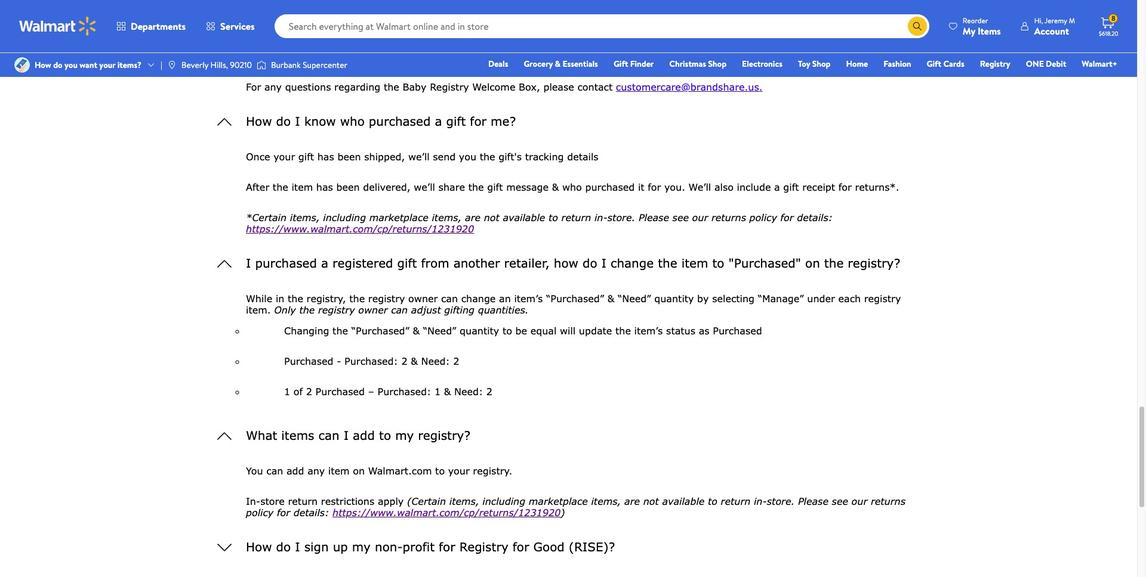 Task type: vqa. For each thing, say whether or not it's contained in the screenshot.
OF within the Low cost prescriptions 30-day supply of generic Rx's starting at $4.
no



Task type: describe. For each thing, give the bounding box(es) containing it.
burbank supercenter
[[271, 59, 347, 71]]

Walmart Site-Wide search field
[[274, 14, 929, 38]]

christmas shop
[[669, 58, 727, 70]]

one
[[1026, 58, 1044, 70]]

m
[[1069, 15, 1075, 25]]

grocery
[[524, 58, 553, 70]]

cards
[[943, 58, 964, 70]]

christmas shop link
[[664, 57, 732, 70]]

jeremy
[[1045, 15, 1067, 25]]

toy
[[798, 58, 810, 70]]

walmart+
[[1082, 58, 1117, 70]]

$618.20
[[1099, 29, 1118, 38]]

items
[[978, 24, 1001, 37]]

gift finder link
[[608, 57, 659, 70]]

walmart image
[[19, 17, 97, 36]]

search icon image
[[913, 21, 922, 31]]

electronics link
[[737, 57, 788, 70]]

reorder my items
[[963, 15, 1001, 37]]

beverly hills, 90210
[[181, 59, 252, 71]]

want
[[80, 59, 97, 71]]

grocery & essentials link
[[518, 57, 603, 70]]

services button
[[196, 12, 265, 41]]

home link
[[841, 57, 873, 70]]

departments button
[[106, 12, 196, 41]]

walmart+ link
[[1076, 57, 1123, 70]]

 image for how do you want your items?
[[14, 57, 30, 73]]

hi,
[[1034, 15, 1043, 25]]

shop for toy shop
[[812, 58, 831, 70]]

grocery & essentials
[[524, 58, 598, 70]]

do
[[53, 59, 63, 71]]

 image for burbank supercenter
[[257, 59, 266, 71]]

burbank
[[271, 59, 301, 71]]

gift for gift cards
[[927, 58, 941, 70]]

Search search field
[[274, 14, 929, 38]]

reorder
[[963, 15, 988, 25]]

debit
[[1046, 58, 1066, 70]]

registry
[[980, 58, 1010, 70]]

gift finder
[[614, 58, 654, 70]]

how
[[35, 59, 51, 71]]

electronics
[[742, 58, 783, 70]]

you
[[64, 59, 78, 71]]



Task type: locate. For each thing, give the bounding box(es) containing it.
christmas
[[669, 58, 706, 70]]

how do you want your items?
[[35, 59, 141, 71]]

 image right 90210 in the top left of the page
[[257, 59, 266, 71]]

 image
[[14, 57, 30, 73], [257, 59, 266, 71]]

2 gift from the left
[[927, 58, 941, 70]]

gift left the cards
[[927, 58, 941, 70]]

registry link
[[975, 57, 1016, 70]]

0 horizontal spatial shop
[[708, 58, 727, 70]]

my
[[963, 24, 975, 37]]

supercenter
[[303, 59, 347, 71]]

gift cards link
[[921, 57, 970, 70]]

gift for gift finder
[[614, 58, 628, 70]]

 image left "how"
[[14, 57, 30, 73]]

shop
[[708, 58, 727, 70], [812, 58, 831, 70]]

 image
[[167, 60, 177, 70]]

90210
[[230, 59, 252, 71]]

1 horizontal spatial gift
[[927, 58, 941, 70]]

shop right toy
[[812, 58, 831, 70]]

1 shop from the left
[[708, 58, 727, 70]]

home
[[846, 58, 868, 70]]

one debit link
[[1021, 57, 1072, 70]]

shop for christmas shop
[[708, 58, 727, 70]]

8 $618.20
[[1099, 13, 1118, 38]]

account
[[1034, 24, 1069, 37]]

gift left finder
[[614, 58, 628, 70]]

essentials
[[563, 58, 598, 70]]

toy shop link
[[793, 57, 836, 70]]

1 horizontal spatial shop
[[812, 58, 831, 70]]

fashion
[[884, 58, 911, 70]]

|
[[161, 59, 162, 71]]

shop right christmas
[[708, 58, 727, 70]]

0 horizontal spatial gift
[[614, 58, 628, 70]]

gift
[[614, 58, 628, 70], [927, 58, 941, 70]]

finder
[[630, 58, 654, 70]]

&
[[555, 58, 561, 70]]

services
[[220, 20, 255, 33]]

beverly
[[181, 59, 208, 71]]

0 horizontal spatial  image
[[14, 57, 30, 73]]

1 gift from the left
[[614, 58, 628, 70]]

toy shop
[[798, 58, 831, 70]]

deals link
[[483, 57, 514, 70]]

hi, jeremy m account
[[1034, 15, 1075, 37]]

items?
[[117, 59, 141, 71]]

departments
[[131, 20, 186, 33]]

your
[[99, 59, 115, 71]]

gift inside 'link'
[[614, 58, 628, 70]]

gift cards
[[927, 58, 964, 70]]

2 shop from the left
[[812, 58, 831, 70]]

8
[[1111, 13, 1116, 23]]

hills,
[[210, 59, 228, 71]]

deals
[[488, 58, 508, 70]]

1 horizontal spatial  image
[[257, 59, 266, 71]]

gift inside "link"
[[927, 58, 941, 70]]

one debit
[[1026, 58, 1066, 70]]

fashion link
[[878, 57, 917, 70]]



